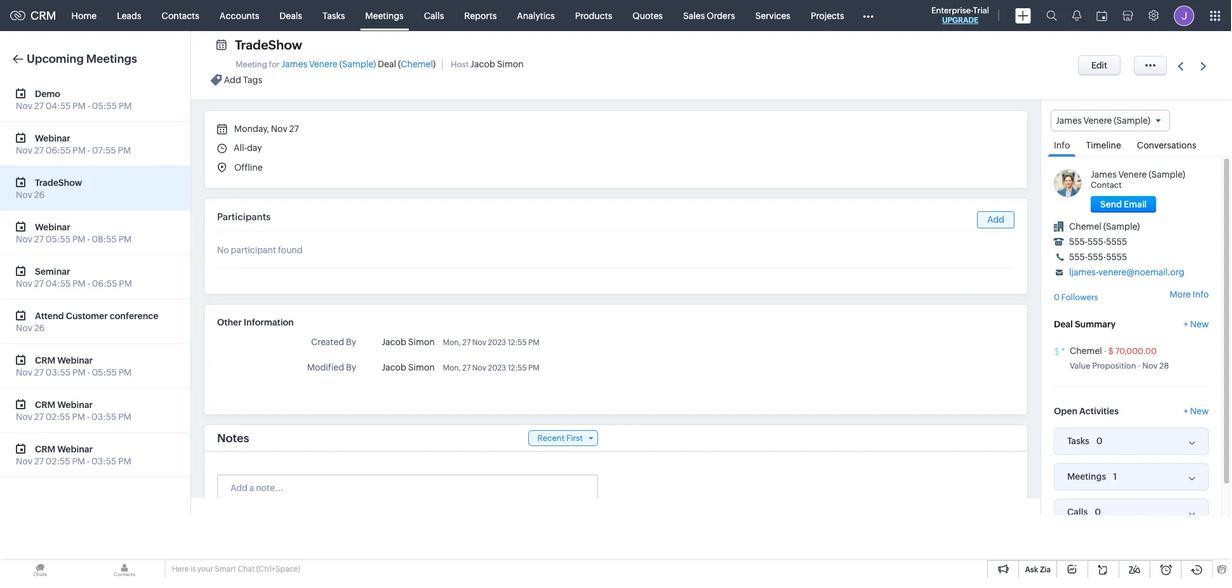 Task type: vqa. For each thing, say whether or not it's contained in the screenshot.


Task type: describe. For each thing, give the bounding box(es) containing it.
70,000.00
[[1116, 347, 1157, 356]]

enterprise-
[[932, 6, 974, 15]]

created by
[[311, 337, 356, 347]]

reports
[[465, 10, 497, 21]]

2 horizontal spatial meetings
[[1068, 472, 1107, 482]]

upcoming
[[27, 52, 84, 65]]

attend customer conference nov 26
[[16, 311, 158, 333]]

conversations
[[1138, 141, 1197, 151]]

0 vertical spatial james venere (sample) link
[[282, 59, 376, 69]]

0 horizontal spatial chemel link
[[401, 59, 433, 69]]

by for created by
[[346, 337, 356, 347]]

reports link
[[454, 0, 507, 31]]

create menu element
[[1008, 0, 1039, 31]]

create menu image
[[1016, 8, 1032, 23]]

signals image
[[1073, 10, 1082, 21]]

more info link
[[1170, 290, 1209, 300]]

(sample) left (
[[339, 59, 376, 69]]

(ctrl+space)
[[256, 565, 300, 574]]

all-
[[234, 143, 247, 153]]

2 crm webinar nov 27 02:55 pm - 03:55 pm from the top
[[16, 444, 131, 467]]

04:55 for seminar
[[46, 279, 71, 289]]

1 + new from the top
[[1184, 319, 1209, 329]]

27 inside seminar nov 27 04:55 pm - 06:55 pm
[[34, 279, 44, 289]]

0 for calls
[[1095, 507, 1102, 517]]

open activities
[[1054, 406, 1119, 416]]

tradeshow for tradeshow nov 26
[[35, 178, 82, 188]]

other
[[217, 318, 242, 328]]

for
[[269, 60, 280, 69]]

next record image
[[1201, 62, 1209, 70]]

webinar inside crm webinar nov 27 03:55 pm - 05:55 pm
[[57, 355, 93, 366]]

05:55 inside webinar nov 27 05:55 pm - 08:55 pm
[[46, 234, 71, 245]]

customer
[[66, 311, 108, 321]]

1 horizontal spatial calls
[[1068, 508, 1088, 518]]

2 02:55 from the top
[[46, 457, 70, 467]]

0 vertical spatial jacob
[[471, 59, 495, 69]]

webinar nov 27 05:55 pm - 08:55 pm
[[16, 222, 132, 245]]

1 crm webinar nov 27 02:55 pm - 03:55 pm from the top
[[16, 400, 131, 422]]

venere@noemail.org
[[1099, 268, 1185, 278]]

08:55
[[92, 234, 117, 245]]

offline
[[234, 163, 263, 173]]

day
[[247, 143, 262, 153]]

ljames-venere@noemail.org
[[1070, 268, 1185, 278]]

here
[[172, 565, 189, 574]]

chemel for chemel (sample)
[[1070, 222, 1102, 232]]

orders
[[707, 10, 735, 21]]

venere for james venere (sample)
[[1084, 116, 1113, 126]]

more
[[1170, 290, 1191, 300]]

jacob simon for created by
[[382, 337, 435, 347]]

found
[[278, 245, 303, 255]]

projects
[[811, 10, 845, 21]]

your
[[198, 565, 213, 574]]

0 followers
[[1054, 293, 1099, 302]]

webinar nov 27 06:55 pm - 07:55 pm
[[16, 133, 131, 156]]

0 horizontal spatial venere
[[309, 59, 338, 69]]

participant
[[231, 245, 276, 255]]

tags
[[243, 75, 262, 85]]

recent
[[538, 434, 565, 443]]

add link
[[978, 212, 1015, 229]]

demo nov 27 04:55 pm - 05:55 pm
[[16, 89, 132, 111]]

jacob for modified by
[[382, 363, 406, 373]]

1 555-555-5555 from the top
[[1070, 237, 1128, 247]]

chemel (sample)
[[1070, 222, 1141, 232]]

simon for modified by
[[408, 363, 435, 373]]

sales
[[683, 10, 705, 21]]

2 new from the top
[[1191, 406, 1209, 416]]

1 horizontal spatial james venere (sample) link
[[1091, 170, 1186, 180]]

03:55 inside crm webinar nov 27 03:55 pm - 05:55 pm
[[46, 368, 71, 378]]

other information
[[217, 318, 294, 328]]

james venere (sample)
[[1056, 116, 1151, 126]]

(
[[398, 59, 401, 69]]

jacob for created by
[[382, 337, 406, 347]]

0 vertical spatial calls
[[424, 10, 444, 21]]

nov inside chemel · $ 70,000.00 value proposition · nov 28
[[1143, 361, 1158, 371]]

06:55 inside seminar nov 27 04:55 pm - 06:55 pm
[[92, 279, 117, 289]]

created
[[311, 337, 344, 347]]

zia
[[1040, 566, 1051, 575]]

James Venere (Sample) field
[[1051, 110, 1171, 132]]

2 + new from the top
[[1184, 406, 1209, 416]]

1 + from the top
[[1184, 319, 1189, 329]]

0 vertical spatial ·
[[1104, 347, 1107, 356]]

webinar inside webinar nov 27 05:55 pm - 08:55 pm
[[35, 222, 70, 232]]

1 horizontal spatial chemel link
[[1070, 346, 1103, 356]]

27 inside the webinar nov 27 06:55 pm - 07:55 pm
[[34, 145, 44, 156]]

0 horizontal spatial james
[[282, 59, 307, 69]]

enterprise-trial upgrade
[[932, 6, 990, 25]]

modified by
[[307, 363, 356, 373]]

upgrade
[[943, 16, 979, 25]]

26 inside attend customer conference nov 26
[[34, 323, 45, 333]]

deals
[[280, 10, 302, 21]]

meeting
[[236, 60, 267, 69]]

1 horizontal spatial tasks
[[1068, 436, 1090, 447]]

notes
[[217, 432, 249, 445]]

(sample) down contact
[[1104, 222, 1141, 232]]

nov inside the webinar nov 27 06:55 pm - 07:55 pm
[[16, 145, 32, 156]]

12:55 for modified by
[[508, 364, 527, 373]]

ask
[[1026, 566, 1039, 575]]

summary
[[1075, 319, 1116, 329]]

leads
[[117, 10, 141, 21]]

quotes link
[[623, 0, 673, 31]]

analytics
[[517, 10, 555, 21]]

nov inside tradeshow nov 26
[[16, 190, 32, 200]]

nov inside attend customer conference nov 26
[[16, 323, 32, 333]]

chemel · $ 70,000.00 value proposition · nov 28
[[1070, 346, 1170, 371]]

1
[[1114, 472, 1118, 482]]

12:55 for created by
[[508, 339, 527, 347]]

1 vertical spatial ·
[[1138, 361, 1141, 371]]

0 vertical spatial info
[[1054, 141, 1071, 151]]

quotes
[[633, 10, 663, 21]]

open
[[1054, 406, 1078, 416]]

1 horizontal spatial meetings
[[365, 10, 404, 21]]

conversations link
[[1131, 132, 1203, 156]]

04:55 for demo
[[46, 101, 71, 111]]

sales orders
[[683, 10, 735, 21]]

(sample) inside field
[[1114, 116, 1151, 126]]

monday,
[[234, 124, 269, 134]]

chat
[[238, 565, 255, 574]]

attend
[[35, 311, 64, 321]]

05:55 inside crm webinar nov 27 03:55 pm - 05:55 pm
[[92, 368, 117, 378]]

here is your smart chat (ctrl+space)
[[172, 565, 300, 574]]

upcoming meetings
[[27, 52, 137, 65]]

add for add tags
[[224, 75, 241, 85]]

james for james venere (sample)
[[1056, 116, 1082, 126]]

meeting for james venere (sample) deal ( chemel )
[[236, 59, 436, 69]]

ljames-venere@noemail.org link
[[1070, 268, 1185, 278]]

search image
[[1047, 10, 1058, 21]]

meetings link
[[355, 0, 414, 31]]

accounts
[[220, 10, 259, 21]]

28
[[1160, 361, 1170, 371]]

proposition
[[1093, 361, 1137, 371]]



Task type: locate. For each thing, give the bounding box(es) containing it.
26 up webinar nov 27 05:55 pm - 08:55 pm
[[34, 190, 45, 200]]

1 vertical spatial + new
[[1184, 406, 1209, 416]]

0 vertical spatial 06:55
[[46, 145, 71, 156]]

ljames-
[[1070, 268, 1099, 278]]

chemel (sample) link
[[1070, 222, 1141, 232]]

info right more
[[1193, 290, 1209, 300]]

james
[[282, 59, 307, 69], [1056, 116, 1082, 126], [1091, 170, 1117, 180]]

05:55 up seminar
[[46, 234, 71, 245]]

1 5555 from the top
[[1107, 237, 1128, 247]]

1 vertical spatial 5555
[[1107, 252, 1128, 262]]

1 vertical spatial calls
[[1068, 508, 1088, 518]]

- inside seminar nov 27 04:55 pm - 06:55 pm
[[87, 279, 90, 289]]

1 vertical spatial tradeshow
[[35, 178, 82, 188]]

1 horizontal spatial 06:55
[[92, 279, 117, 289]]

1 mon, from the top
[[443, 339, 461, 347]]

chemel inside chemel · $ 70,000.00 value proposition · nov 28
[[1070, 346, 1103, 356]]

meetings
[[365, 10, 404, 21], [86, 52, 137, 65], [1068, 472, 1107, 482]]

02:55
[[46, 412, 70, 422], [46, 457, 70, 467]]

calls link
[[414, 0, 454, 31]]

nov inside demo nov 27 04:55 pm - 05:55 pm
[[16, 101, 32, 111]]

seminar nov 27 04:55 pm - 06:55 pm
[[16, 266, 132, 289]]

- inside the webinar nov 27 06:55 pm - 07:55 pm
[[88, 145, 90, 156]]

1 vertical spatial 12:55
[[508, 364, 527, 373]]

simon
[[497, 59, 524, 69], [408, 337, 435, 347], [408, 363, 435, 373]]

5555
[[1107, 237, 1128, 247], [1107, 252, 1128, 262]]

0 vertical spatial tradeshow
[[235, 37, 302, 52]]

tradeshow for tradeshow
[[235, 37, 302, 52]]

services link
[[746, 0, 801, 31]]

1 vertical spatial venere
[[1084, 116, 1113, 126]]

1 vertical spatial 555-555-5555
[[1070, 252, 1128, 262]]

0 horizontal spatial add
[[224, 75, 241, 85]]

1 horizontal spatial info
[[1193, 290, 1209, 300]]

host
[[451, 60, 469, 69]]

more info
[[1170, 290, 1209, 300]]

info link
[[1048, 132, 1077, 157]]

26 inside tradeshow nov 26
[[34, 190, 45, 200]]

0 horizontal spatial deal
[[378, 59, 396, 69]]

1 vertical spatial info
[[1193, 290, 1209, 300]]

webinar inside the webinar nov 27 06:55 pm - 07:55 pm
[[35, 133, 70, 143]]

1 vertical spatial deal
[[1054, 319, 1073, 329]]

0 vertical spatial 2023
[[488, 339, 506, 347]]

1 vertical spatial crm webinar nov 27 02:55 pm - 03:55 pm
[[16, 444, 131, 467]]

0 for tasks
[[1097, 436, 1103, 446]]

venere
[[309, 59, 338, 69], [1084, 116, 1113, 126], [1119, 170, 1147, 180]]

555-555-5555 up ljames-
[[1070, 252, 1128, 262]]

james for james venere (sample) contact
[[1091, 170, 1117, 180]]

information
[[244, 318, 294, 328]]

2 by from the top
[[346, 363, 356, 373]]

2023
[[488, 339, 506, 347], [488, 364, 506, 373]]

jacob right host
[[471, 59, 495, 69]]

venere up timeline link
[[1084, 116, 1113, 126]]

signals element
[[1065, 0, 1089, 31]]

jacob simon for modified by
[[382, 363, 435, 373]]

mon, 27 nov 2023 12:55 pm for modified by
[[443, 364, 540, 373]]

venere up contact
[[1119, 170, 1147, 180]]

2 mon, from the top
[[443, 364, 461, 373]]

04:55
[[46, 101, 71, 111], [46, 279, 71, 289]]

chemel for chemel · $ 70,000.00 value proposition · nov 28
[[1070, 346, 1103, 356]]

1 12:55 from the top
[[508, 339, 527, 347]]

mon, 27 nov 2023 12:55 pm for created by
[[443, 339, 540, 347]]

james venere (sample) link
[[282, 59, 376, 69], [1091, 170, 1186, 180]]

0 vertical spatial deal
[[378, 59, 396, 69]]

0 vertical spatial 02:55
[[46, 412, 70, 422]]

- inside crm webinar nov 27 03:55 pm - 05:55 pm
[[87, 368, 90, 378]]

calendar image
[[1097, 10, 1108, 21]]

nov inside webinar nov 27 05:55 pm - 08:55 pm
[[16, 234, 32, 245]]

- inside demo nov 27 04:55 pm - 05:55 pm
[[87, 101, 90, 111]]

recent first
[[538, 434, 583, 443]]

chemel link left host
[[401, 59, 433, 69]]

2 26 from the top
[[34, 323, 45, 333]]

06:55 up tradeshow nov 26
[[46, 145, 71, 156]]

05:55 inside demo nov 27 04:55 pm - 05:55 pm
[[92, 101, 117, 111]]

james venere (sample) link up contact
[[1091, 170, 1186, 180]]

0 vertical spatial mon, 27 nov 2023 12:55 pm
[[443, 339, 540, 347]]

webinar
[[35, 133, 70, 143], [35, 222, 70, 232], [57, 355, 93, 366], [57, 400, 93, 410], [57, 444, 93, 454]]

info left timeline
[[1054, 141, 1071, 151]]

04:55 down seminar
[[46, 279, 71, 289]]

1 vertical spatial 26
[[34, 323, 45, 333]]

0 vertical spatial add
[[224, 75, 241, 85]]

jacob
[[471, 59, 495, 69], [382, 337, 406, 347], [382, 363, 406, 373]]

chats image
[[0, 561, 80, 579]]

0 horizontal spatial ·
[[1104, 347, 1107, 356]]

$
[[1109, 347, 1114, 356]]

mon,
[[443, 339, 461, 347], [443, 364, 461, 373]]

06:55 up customer
[[92, 279, 117, 289]]

05:55 up 07:55
[[92, 101, 117, 111]]

0 vertical spatial 0
[[1054, 293, 1060, 302]]

2 5555 from the top
[[1107, 252, 1128, 262]]

1 04:55 from the top
[[46, 101, 71, 111]]

555-555-5555 down chemel (sample)
[[1070, 237, 1128, 247]]

2 vertical spatial james
[[1091, 170, 1117, 180]]

chemel left host
[[401, 59, 433, 69]]

0 vertical spatial 26
[[34, 190, 45, 200]]

tradeshow
[[235, 37, 302, 52], [35, 178, 82, 188]]

2 vertical spatial 03:55
[[92, 457, 116, 467]]

ask zia
[[1026, 566, 1051, 575]]

2 2023 from the top
[[488, 364, 506, 373]]

1 02:55 from the top
[[46, 412, 70, 422]]

0
[[1054, 293, 1060, 302], [1097, 436, 1103, 446], [1095, 507, 1102, 517]]

1 vertical spatial mon, 27 nov 2023 12:55 pm
[[443, 364, 540, 373]]

2 mon, 27 nov 2023 12:55 pm from the top
[[443, 364, 540, 373]]

03:55
[[46, 368, 71, 378], [92, 412, 116, 422], [92, 457, 116, 467]]

venere right for
[[309, 59, 338, 69]]

1 by from the top
[[346, 337, 356, 347]]

0 vertical spatial by
[[346, 337, 356, 347]]

0 vertical spatial 04:55
[[46, 101, 71, 111]]

meetings left the calls link
[[365, 10, 404, 21]]

deal left (
[[378, 59, 396, 69]]

mon, 27 nov 2023 12:55 pm
[[443, 339, 540, 347], [443, 364, 540, 373]]

0 vertical spatial meetings
[[365, 10, 404, 21]]

meetings down leads link
[[86, 52, 137, 65]]

2 horizontal spatial james
[[1091, 170, 1117, 180]]

2 vertical spatial 0
[[1095, 507, 1102, 517]]

1 vertical spatial simon
[[408, 337, 435, 347]]

0 vertical spatial venere
[[309, 59, 338, 69]]

0 vertical spatial 555-555-5555
[[1070, 237, 1128, 247]]

0 horizontal spatial tasks
[[323, 10, 345, 21]]

tasks link
[[312, 0, 355, 31]]

0 vertical spatial 03:55
[[46, 368, 71, 378]]

27 inside crm webinar nov 27 03:55 pm - 05:55 pm
[[34, 368, 44, 378]]

)
[[433, 59, 436, 69]]

0 vertical spatial simon
[[497, 59, 524, 69]]

james right for
[[282, 59, 307, 69]]

followers
[[1062, 293, 1099, 302]]

1 jacob simon from the top
[[382, 337, 435, 347]]

26
[[34, 190, 45, 200], [34, 323, 45, 333]]

1 new from the top
[[1191, 319, 1209, 329]]

1 vertical spatial 04:55
[[46, 279, 71, 289]]

simon for created by
[[408, 337, 435, 347]]

chemel link up value
[[1070, 346, 1103, 356]]

no
[[217, 245, 229, 255]]

0 horizontal spatial calls
[[424, 10, 444, 21]]

04:55 down demo
[[46, 101, 71, 111]]

crm inside crm webinar nov 27 03:55 pm - 05:55 pm
[[35, 355, 55, 366]]

1 vertical spatial james
[[1056, 116, 1082, 126]]

0 horizontal spatial 06:55
[[46, 145, 71, 156]]

by for modified by
[[346, 363, 356, 373]]

· left $
[[1104, 347, 1107, 356]]

meetings left 1
[[1068, 472, 1107, 482]]

smart
[[215, 565, 236, 574]]

27 inside webinar nov 27 05:55 pm - 08:55 pm
[[34, 234, 44, 245]]

profile image
[[1175, 5, 1195, 26]]

1 2023 from the top
[[488, 339, 506, 347]]

2 vertical spatial venere
[[1119, 170, 1147, 180]]

chemel up value
[[1070, 346, 1103, 356]]

venere inside field
[[1084, 116, 1113, 126]]

james venere (sample) link down 'tasks' link
[[282, 59, 376, 69]]

trial
[[974, 6, 990, 15]]

2 04:55 from the top
[[46, 279, 71, 289]]

venere for james venere (sample) contact
[[1119, 170, 1147, 180]]

tradeshow up for
[[235, 37, 302, 52]]

0 horizontal spatial info
[[1054, 141, 1071, 151]]

Other Modules field
[[855, 5, 882, 26]]

555-555-5555
[[1070, 237, 1128, 247], [1070, 252, 1128, 262]]

by right created
[[346, 337, 356, 347]]

0 vertical spatial 05:55
[[92, 101, 117, 111]]

mon, for modified by
[[443, 364, 461, 373]]

products
[[575, 10, 613, 21]]

04:55 inside demo nov 27 04:55 pm - 05:55 pm
[[46, 101, 71, 111]]

555-
[[1070, 237, 1088, 247], [1088, 237, 1107, 247], [1070, 252, 1088, 262], [1088, 252, 1107, 262]]

search element
[[1039, 0, 1065, 31]]

deals link
[[270, 0, 312, 31]]

activities
[[1080, 406, 1119, 416]]

1 horizontal spatial tradeshow
[[235, 37, 302, 52]]

1 horizontal spatial deal
[[1054, 319, 1073, 329]]

deal down 0 followers
[[1054, 319, 1073, 329]]

nov inside seminar nov 27 04:55 pm - 06:55 pm
[[16, 279, 32, 289]]

2 vertical spatial chemel
[[1070, 346, 1103, 356]]

1 vertical spatial jacob
[[382, 337, 406, 347]]

chemel up ljames-
[[1070, 222, 1102, 232]]

tasks right deals link
[[323, 10, 345, 21]]

1 vertical spatial 02:55
[[46, 457, 70, 467]]

1 horizontal spatial ·
[[1138, 361, 1141, 371]]

venere inside james venere (sample) contact
[[1119, 170, 1147, 180]]

(sample) inside james venere (sample) contact
[[1149, 170, 1186, 180]]

2 vertical spatial simon
[[408, 363, 435, 373]]

demo
[[35, 89, 60, 99]]

james up the info link
[[1056, 116, 1082, 126]]

Add a note... field
[[218, 482, 597, 495]]

previous record image
[[1178, 62, 1184, 70]]

(sample) down conversations
[[1149, 170, 1186, 180]]

07:55
[[92, 145, 116, 156]]

04:55 inside seminar nov 27 04:55 pm - 06:55 pm
[[46, 279, 71, 289]]

· down 70,000.00
[[1138, 361, 1141, 371]]

12:55
[[508, 339, 527, 347], [508, 364, 527, 373]]

leads link
[[107, 0, 152, 31]]

1 vertical spatial +
[[1184, 406, 1189, 416]]

0 vertical spatial tasks
[[323, 10, 345, 21]]

5555 down chemel (sample) link
[[1107, 237, 1128, 247]]

home
[[72, 10, 97, 21]]

tradeshow down the webinar nov 27 06:55 pm - 07:55 pm
[[35, 178, 82, 188]]

06:55
[[46, 145, 71, 156], [92, 279, 117, 289]]

contacts image
[[84, 561, 165, 579]]

sales orders link
[[673, 0, 746, 31]]

26 down attend
[[34, 323, 45, 333]]

1 vertical spatial 05:55
[[46, 234, 71, 245]]

contacts link
[[152, 0, 210, 31]]

tradeshow inside tradeshow nov 26
[[35, 178, 82, 188]]

2 horizontal spatial venere
[[1119, 170, 1147, 180]]

host jacob simon
[[451, 59, 524, 69]]

1 vertical spatial add
[[988, 215, 1005, 225]]

home link
[[61, 0, 107, 31]]

1 mon, 27 nov 2023 12:55 pm from the top
[[443, 339, 540, 347]]

06:55 inside the webinar nov 27 06:55 pm - 07:55 pm
[[46, 145, 71, 156]]

contact
[[1091, 181, 1122, 190]]

crm webinar nov 27 03:55 pm - 05:55 pm
[[16, 355, 132, 378]]

0 vertical spatial crm webinar nov 27 02:55 pm - 03:55 pm
[[16, 400, 131, 422]]

0 vertical spatial james
[[282, 59, 307, 69]]

2 vertical spatial 05:55
[[92, 368, 117, 378]]

(sample) up timeline link
[[1114, 116, 1151, 126]]

analytics link
[[507, 0, 565, 31]]

1 vertical spatial 2023
[[488, 364, 506, 373]]

None button
[[1079, 55, 1121, 76], [1091, 196, 1157, 213], [1079, 55, 1121, 76], [1091, 196, 1157, 213]]

1 vertical spatial chemel link
[[1070, 346, 1103, 356]]

2 12:55 from the top
[[508, 364, 527, 373]]

0 vertical spatial 5555
[[1107, 237, 1128, 247]]

no participant found
[[217, 245, 303, 255]]

tasks down open activities
[[1068, 436, 1090, 447]]

products link
[[565, 0, 623, 31]]

chemel
[[401, 59, 433, 69], [1070, 222, 1102, 232], [1070, 346, 1103, 356]]

is
[[190, 565, 196, 574]]

first
[[567, 434, 583, 443]]

add for add
[[988, 215, 1005, 225]]

- inside webinar nov 27 05:55 pm - 08:55 pm
[[87, 234, 90, 245]]

1 vertical spatial 06:55
[[92, 279, 117, 289]]

1 26 from the top
[[34, 190, 45, 200]]

james inside james venere (sample) field
[[1056, 116, 1082, 126]]

timeline
[[1086, 141, 1122, 151]]

1 vertical spatial by
[[346, 363, 356, 373]]

0 vertical spatial 12:55
[[508, 339, 527, 347]]

contacts
[[162, 10, 199, 21]]

by
[[346, 337, 356, 347], [346, 363, 356, 373]]

0 vertical spatial +
[[1184, 319, 1189, 329]]

1 horizontal spatial james
[[1056, 116, 1082, 126]]

accounts link
[[210, 0, 270, 31]]

add
[[224, 75, 241, 85], [988, 215, 1005, 225]]

profile element
[[1167, 0, 1202, 31]]

james venere (sample) contact
[[1091, 170, 1186, 190]]

nov
[[16, 101, 32, 111], [271, 124, 288, 134], [16, 145, 32, 156], [16, 190, 32, 200], [16, 234, 32, 245], [16, 279, 32, 289], [16, 323, 32, 333], [472, 339, 487, 347], [1143, 361, 1158, 371], [472, 364, 487, 373], [16, 368, 32, 378], [16, 412, 32, 422], [16, 457, 32, 467]]

2 jacob simon from the top
[[382, 363, 435, 373]]

0 vertical spatial + new
[[1184, 319, 1209, 329]]

0 vertical spatial chemel link
[[401, 59, 433, 69]]

5555 up ljames-venere@noemail.org link
[[1107, 252, 1128, 262]]

05:55 down attend customer conference nov 26
[[92, 368, 117, 378]]

1 vertical spatial james venere (sample) link
[[1091, 170, 1186, 180]]

+
[[1184, 319, 1189, 329], [1184, 406, 1189, 416]]

1 horizontal spatial venere
[[1084, 116, 1113, 126]]

0 horizontal spatial james venere (sample) link
[[282, 59, 376, 69]]

tradeshow nov 26
[[16, 178, 82, 200]]

27 inside demo nov 27 04:55 pm - 05:55 pm
[[34, 101, 44, 111]]

james inside james venere (sample) contact
[[1091, 170, 1117, 180]]

0 horizontal spatial tradeshow
[[35, 178, 82, 188]]

james up contact
[[1091, 170, 1117, 180]]

1 vertical spatial 0
[[1097, 436, 1103, 446]]

1 vertical spatial mon,
[[443, 364, 461, 373]]

0 vertical spatial jacob simon
[[382, 337, 435, 347]]

1 vertical spatial 03:55
[[92, 412, 116, 422]]

crm webinar nov 27 02:55 pm - 03:55 pm
[[16, 400, 131, 422], [16, 444, 131, 467]]

0 vertical spatial mon,
[[443, 339, 461, 347]]

jacob right created by
[[382, 337, 406, 347]]

2023 for created by
[[488, 339, 506, 347]]

1 vertical spatial meetings
[[86, 52, 137, 65]]

0 vertical spatial chemel
[[401, 59, 433, 69]]

nov inside crm webinar nov 27 03:55 pm - 05:55 pm
[[16, 368, 32, 378]]

seminar
[[35, 266, 70, 277]]

+ new link
[[1184, 319, 1209, 336]]

mon, for created by
[[443, 339, 461, 347]]

2 555-555-5555 from the top
[[1070, 252, 1128, 262]]

1 vertical spatial new
[[1191, 406, 1209, 416]]

0 vertical spatial new
[[1191, 319, 1209, 329]]

1 vertical spatial jacob simon
[[382, 363, 435, 373]]

0 horizontal spatial meetings
[[86, 52, 137, 65]]

2 vertical spatial meetings
[[1068, 472, 1107, 482]]

2023 for modified by
[[488, 364, 506, 373]]

jacob right modified by on the bottom left of page
[[382, 363, 406, 373]]

value
[[1070, 361, 1091, 371]]

by right modified
[[346, 363, 356, 373]]

add tags
[[224, 75, 262, 85]]

conference
[[110, 311, 158, 321]]

2 + from the top
[[1184, 406, 1189, 416]]

1 vertical spatial tasks
[[1068, 436, 1090, 447]]

new inside "+ new" link
[[1191, 319, 1209, 329]]



